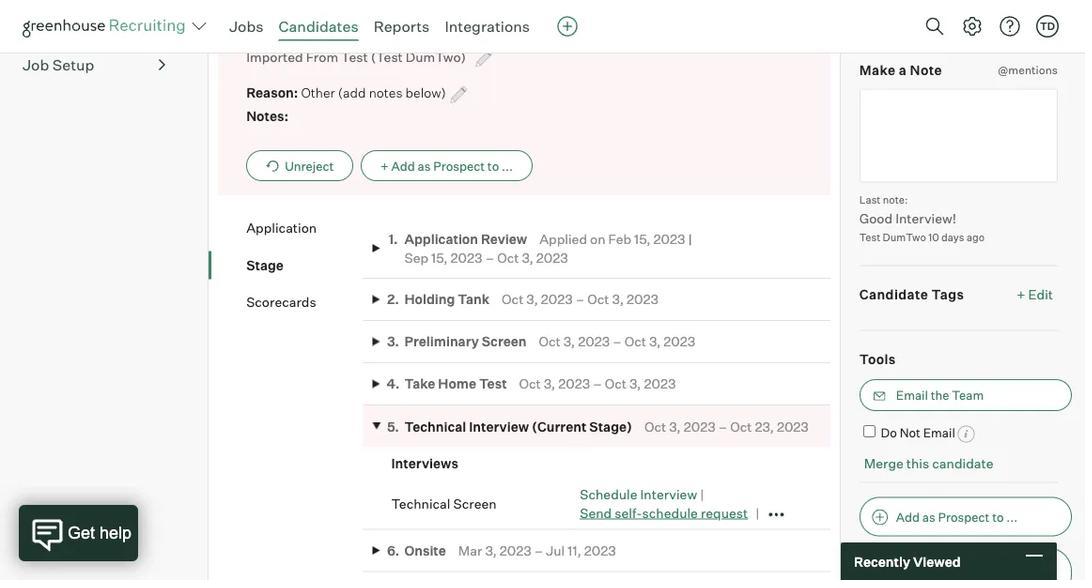 Task type: vqa. For each thing, say whether or not it's contained in the screenshot.


Task type: describe. For each thing, give the bounding box(es) containing it.
integrations
[[445, 17, 530, 36]]

good
[[859, 210, 893, 226]]

feb
[[608, 231, 631, 247]]

1 horizontal spatial to
[[992, 510, 1004, 525]]

request
[[701, 505, 748, 521]]

2. holding tank oct 3, 2023 – oct 3, 2023
[[387, 291, 659, 308]]

3.
[[387, 334, 399, 350]]

oct inside 1. application review applied on  feb 15, 2023 | sep 15, 2023 – oct 3, 2023
[[497, 249, 519, 266]]

2 reports from the left
[[23, 17, 79, 36]]

interview inside schedule interview | send self-schedule request
[[640, 486, 697, 503]]

this
[[906, 455, 929, 472]]

application link
[[246, 219, 363, 237]]

candidate tags
[[859, 286, 964, 302]]

td button
[[1036, 15, 1059, 38]]

Do Not Email checkbox
[[863, 425, 875, 438]]

below)
[[405, 84, 446, 101]]

6.
[[387, 543, 399, 559]]

email the team
[[896, 388, 984, 403]]

not
[[900, 425, 921, 440]]

reminder
[[930, 5, 996, 21]]

review
[[481, 231, 527, 247]]

23,
[[755, 418, 774, 435]]

+ edit
[[1017, 286, 1053, 302]]

4.
[[387, 376, 400, 392]]

1 vertical spatial screen
[[453, 496, 497, 512]]

td
[[1040, 20, 1055, 32]]

unreject button
[[246, 150, 353, 181]]

applied
[[539, 231, 587, 247]]

recently
[[854, 554, 910, 570]]

stage)
[[589, 418, 632, 435]]

stage link
[[246, 256, 363, 274]]

stage
[[246, 257, 284, 273]]

configure image
[[961, 15, 984, 38]]

do not email
[[881, 425, 955, 440]]

last note: good interview! test dumtwo               10 days               ago
[[859, 193, 985, 244]]

interview!
[[895, 210, 956, 226]]

4. take home test oct 3, 2023 – oct 3, 2023
[[387, 376, 676, 392]]

dumtwo)
[[406, 48, 466, 65]]

imported
[[246, 48, 303, 65]]

10
[[928, 231, 939, 244]]

candidate
[[859, 286, 928, 302]]

0 vertical spatial prospect
[[433, 158, 485, 173]]

note:
[[883, 193, 908, 206]]

+ for + edit
[[1017, 286, 1025, 302]]

schedule interview link
[[580, 486, 697, 503]]

job setup
[[23, 56, 94, 74]]

send self-schedule request link
[[580, 505, 748, 521]]

job
[[23, 56, 49, 74]]

schedule
[[642, 505, 698, 521]]

integrations link
[[445, 17, 530, 36]]

setup
[[52, 56, 94, 74]]

schedule
[[580, 486, 637, 503]]

candidates link
[[279, 17, 359, 36]]

test
[[246, 23, 288, 42]]

+ add
[[1021, 5, 1058, 21]]

scorecards
[[246, 294, 316, 310]]

last
[[859, 193, 881, 206]]

follow-up reminder
[[859, 5, 996, 21]]

a
[[899, 62, 907, 78]]

imported from test (test dumtwo)
[[246, 48, 469, 65]]

+ add link
[[1021, 4, 1058, 22]]

dumtwo
[[883, 231, 926, 244]]

0 vertical spatial ...
[[502, 158, 513, 173]]

ago
[[967, 231, 985, 244]]

sep
[[404, 249, 428, 266]]

3, inside 1. application review applied on  feb 15, 2023 | sep 15, 2023 – oct 3, 2023
[[522, 249, 533, 266]]

1 vertical spatial technical
[[391, 496, 450, 512]]

application inside 1. application review applied on  feb 15, 2023 | sep 15, 2023 – oct 3, 2023
[[404, 231, 478, 247]]

holding
[[404, 291, 455, 308]]

| inside schedule interview | send self-schedule request
[[700, 486, 704, 503]]

1 horizontal spatial 15,
[[634, 231, 651, 247]]

jul
[[546, 543, 565, 559]]

mar
[[458, 543, 482, 559]]

viewed
[[913, 554, 961, 570]]

from
[[306, 48, 338, 65]]

remove
[[991, 557, 1037, 572]]

test (19)
[[246, 23, 319, 42]]

self-
[[615, 505, 642, 521]]

add for + add
[[1032, 5, 1058, 21]]

1 horizontal spatial reports link
[[374, 17, 430, 36]]

recently viewed
[[854, 554, 961, 570]]

add, transfer or remove candidate's jobs button
[[859, 548, 1072, 581]]

edit
[[1028, 286, 1053, 302]]

job setup link
[[23, 54, 165, 76]]

candidate's
[[896, 575, 964, 581]]

on
[[590, 231, 606, 247]]

@mentions
[[998, 63, 1058, 77]]

– inside 1. application review applied on  feb 15, 2023 | sep 15, 2023 – oct 3, 2023
[[485, 249, 494, 266]]

add as prospect to ... button
[[859, 497, 1072, 537]]

home
[[438, 376, 476, 392]]

+ for + add as prospect to ...
[[381, 158, 389, 173]]

1 horizontal spatial add
[[896, 510, 920, 525]]

candidate
[[932, 455, 993, 472]]

up
[[910, 5, 927, 21]]



Task type: locate. For each thing, give the bounding box(es) containing it.
email left the
[[896, 388, 928, 403]]

2.
[[387, 291, 399, 308]]

search image
[[923, 15, 946, 38]]

+ add as prospect to ...
[[381, 158, 513, 173]]

0 horizontal spatial prospect
[[433, 158, 485, 173]]

1 horizontal spatial interview
[[640, 486, 697, 503]]

+ for + add
[[1021, 5, 1029, 21]]

| up request
[[700, 486, 704, 503]]

0 vertical spatial screen
[[482, 334, 527, 350]]

note
[[910, 62, 942, 78]]

1. application review applied on  feb 15, 2023 | sep 15, 2023 – oct 3, 2023
[[388, 231, 692, 266]]

0 vertical spatial technical
[[404, 418, 466, 435]]

+ edit link
[[1012, 281, 1058, 307]]

+ left td at the right of the page
[[1021, 5, 1029, 21]]

team
[[952, 388, 984, 403]]

0 horizontal spatial 15,
[[431, 249, 448, 266]]

jobs inside 'add, transfer or remove candidate's jobs'
[[967, 575, 994, 581]]

1 vertical spatial |
[[700, 486, 704, 503]]

1 vertical spatial email
[[923, 425, 955, 440]]

0 horizontal spatial test
[[341, 48, 368, 65]]

0 horizontal spatial jobs
[[229, 17, 264, 36]]

preliminary
[[404, 334, 479, 350]]

to up review
[[487, 158, 499, 173]]

3. preliminary screen oct 3, 2023 – oct 3, 2023
[[387, 334, 696, 350]]

0 horizontal spatial interview
[[469, 418, 529, 435]]

email the team button
[[859, 379, 1072, 411]]

+ left edit
[[1017, 286, 1025, 302]]

tools
[[859, 351, 896, 367]]

(add
[[338, 84, 366, 101]]

+
[[1021, 5, 1029, 21], [381, 158, 389, 173], [1017, 286, 1025, 302]]

+ inside button
[[381, 158, 389, 173]]

1 horizontal spatial test
[[479, 376, 507, 392]]

to
[[487, 158, 499, 173], [992, 510, 1004, 525]]

merge
[[864, 455, 904, 472]]

prospect up add, transfer or remove candidate's jobs button
[[938, 510, 990, 525]]

0 vertical spatial email
[[896, 388, 928, 403]]

email
[[896, 388, 928, 403], [923, 425, 955, 440]]

0 vertical spatial jobs
[[229, 17, 264, 36]]

0 vertical spatial to
[[487, 158, 499, 173]]

1 vertical spatial interview
[[640, 486, 697, 503]]

|
[[688, 231, 692, 247], [700, 486, 704, 503]]

transfer
[[926, 557, 974, 572]]

0 vertical spatial interview
[[469, 418, 529, 435]]

0 horizontal spatial ...
[[502, 158, 513, 173]]

0 horizontal spatial add
[[391, 158, 415, 173]]

1 vertical spatial prospect
[[938, 510, 990, 525]]

reason: other (add notes below)
[[246, 84, 446, 101]]

technical
[[404, 418, 466, 435], [391, 496, 450, 512]]

jobs link
[[229, 17, 264, 36]]

reason:
[[246, 84, 298, 101]]

1 horizontal spatial jobs
[[967, 575, 994, 581]]

@mentions link
[[998, 61, 1058, 79]]

reports link up the job setup "link"
[[23, 15, 165, 38]]

oct 3, 2023 – oct 23, 2023
[[644, 418, 809, 435]]

1 horizontal spatial ...
[[1006, 510, 1018, 525]]

0 vertical spatial test
[[341, 48, 368, 65]]

days
[[941, 231, 964, 244]]

test left (test
[[341, 48, 368, 65]]

2 horizontal spatial add
[[1032, 5, 1058, 21]]

interviews
[[391, 455, 458, 471]]

1 vertical spatial test
[[859, 231, 880, 244]]

onsite
[[404, 543, 446, 559]]

notes
[[369, 84, 403, 101]]

follow-
[[859, 5, 910, 21]]

add, transfer or remove candidate's jobs
[[896, 557, 1037, 581]]

tank
[[458, 291, 490, 308]]

as up the viewed
[[922, 510, 935, 525]]

0 vertical spatial as
[[418, 158, 431, 173]]

0 horizontal spatial application
[[246, 220, 317, 236]]

as down below)
[[418, 158, 431, 173]]

test down good at the right top of the page
[[859, 231, 880, 244]]

1.
[[388, 231, 398, 247]]

+ add as prospect to ... button
[[361, 150, 533, 181]]

1 horizontal spatial reports
[[374, 17, 430, 36]]

tags
[[932, 286, 964, 302]]

2 horizontal spatial test
[[859, 231, 880, 244]]

11,
[[568, 543, 581, 559]]

do
[[881, 425, 897, 440]]

td button
[[1032, 11, 1063, 41]]

interview down 4. take home test oct 3, 2023 – oct 3, 2023
[[469, 418, 529, 435]]

screen up mar in the bottom left of the page
[[453, 496, 497, 512]]

interview up the schedule
[[640, 486, 697, 503]]

0 horizontal spatial |
[[688, 231, 692, 247]]

oct
[[497, 249, 519, 266], [502, 291, 524, 308], [587, 291, 609, 308], [539, 334, 561, 350], [624, 334, 646, 350], [519, 376, 541, 392], [605, 376, 627, 392], [644, 418, 666, 435], [730, 418, 752, 435]]

0 horizontal spatial to
[[487, 158, 499, 173]]

15, right sep on the top left of the page
[[431, 249, 448, 266]]

add,
[[896, 557, 923, 572]]

+ down notes
[[381, 158, 389, 173]]

(19)
[[291, 23, 319, 42]]

15, right feb
[[634, 231, 651, 247]]

prospect down below)
[[433, 158, 485, 173]]

test right home
[[479, 376, 507, 392]]

(test
[[371, 48, 403, 65]]

jobs down or
[[967, 575, 994, 581]]

reports link up (test
[[374, 17, 430, 36]]

1 vertical spatial 15,
[[431, 249, 448, 266]]

test
[[341, 48, 368, 65], [859, 231, 880, 244], [479, 376, 507, 392]]

2023
[[653, 231, 685, 247], [451, 249, 482, 266], [536, 249, 568, 266], [541, 291, 573, 308], [627, 291, 659, 308], [578, 334, 610, 350], [664, 334, 696, 350], [558, 376, 590, 392], [644, 376, 676, 392], [684, 418, 716, 435], [777, 418, 809, 435], [500, 543, 532, 559], [584, 543, 616, 559]]

1 vertical spatial ...
[[1006, 510, 1018, 525]]

screen down 2. holding tank oct 3, 2023 – oct 3, 2023
[[482, 334, 527, 350]]

or
[[977, 557, 988, 572]]

3,
[[522, 249, 533, 266], [526, 291, 538, 308], [612, 291, 624, 308], [563, 334, 575, 350], [649, 334, 661, 350], [544, 376, 555, 392], [629, 376, 641, 392], [669, 418, 681, 435], [485, 543, 497, 559]]

2 vertical spatial add
[[896, 510, 920, 525]]

1 vertical spatial add
[[391, 158, 415, 173]]

take
[[404, 376, 435, 392]]

merge this candidate link
[[864, 455, 993, 472]]

greenhouse recruiting image
[[23, 15, 192, 38]]

+ inside 'link'
[[1021, 5, 1029, 21]]

application
[[246, 220, 317, 236], [404, 231, 478, 247]]

2 vertical spatial +
[[1017, 286, 1025, 302]]

add inside 'link'
[[1032, 5, 1058, 21]]

| inside 1. application review applied on  feb 15, 2023 | sep 15, 2023 – oct 3, 2023
[[688, 231, 692, 247]]

application up stage
[[246, 220, 317, 236]]

other
[[301, 84, 335, 101]]

1 vertical spatial jobs
[[967, 575, 994, 581]]

reports up (test
[[374, 17, 430, 36]]

| right feb
[[688, 231, 692, 247]]

technical down interviews
[[391, 496, 450, 512]]

1 horizontal spatial prospect
[[938, 510, 990, 525]]

technical up interviews
[[404, 418, 466, 435]]

to up remove
[[992, 510, 1004, 525]]

test inside last note: good interview! test dumtwo               10 days               ago
[[859, 231, 880, 244]]

jobs up imported
[[229, 17, 264, 36]]

1 horizontal spatial as
[[922, 510, 935, 525]]

make a note
[[859, 62, 942, 78]]

email inside button
[[896, 388, 928, 403]]

15,
[[634, 231, 651, 247], [431, 249, 448, 266]]

technical screen
[[391, 496, 497, 512]]

0 vertical spatial +
[[1021, 5, 1029, 21]]

0 horizontal spatial as
[[418, 158, 431, 173]]

0 vertical spatial add
[[1032, 5, 1058, 21]]

the
[[931, 388, 949, 403]]

make
[[859, 62, 896, 78]]

email right "not"
[[923, 425, 955, 440]]

6. onsite mar 3, 2023 – jul 11, 2023
[[387, 543, 616, 559]]

0 horizontal spatial reports
[[23, 17, 79, 36]]

... up remove
[[1006, 510, 1018, 525]]

reports up job setup
[[23, 17, 79, 36]]

... up review
[[502, 158, 513, 173]]

add as prospect to ...
[[896, 510, 1018, 525]]

application up sep on the top left of the page
[[404, 231, 478, 247]]

None text field
[[859, 89, 1058, 183]]

–
[[485, 249, 494, 266], [576, 291, 585, 308], [613, 334, 622, 350], [593, 376, 602, 392], [718, 418, 727, 435], [534, 543, 543, 559]]

1 horizontal spatial application
[[404, 231, 478, 247]]

1 vertical spatial to
[[992, 510, 1004, 525]]

send
[[580, 505, 612, 521]]

0 vertical spatial 15,
[[634, 231, 651, 247]]

1 horizontal spatial |
[[700, 486, 704, 503]]

0 horizontal spatial reports link
[[23, 15, 165, 38]]

1 vertical spatial +
[[381, 158, 389, 173]]

unreject
[[285, 158, 334, 173]]

0 vertical spatial |
[[688, 231, 692, 247]]

2 vertical spatial test
[[479, 376, 507, 392]]

1 reports from the left
[[374, 17, 430, 36]]

1 vertical spatial as
[[922, 510, 935, 525]]

add for + add as prospect to ...
[[391, 158, 415, 173]]



